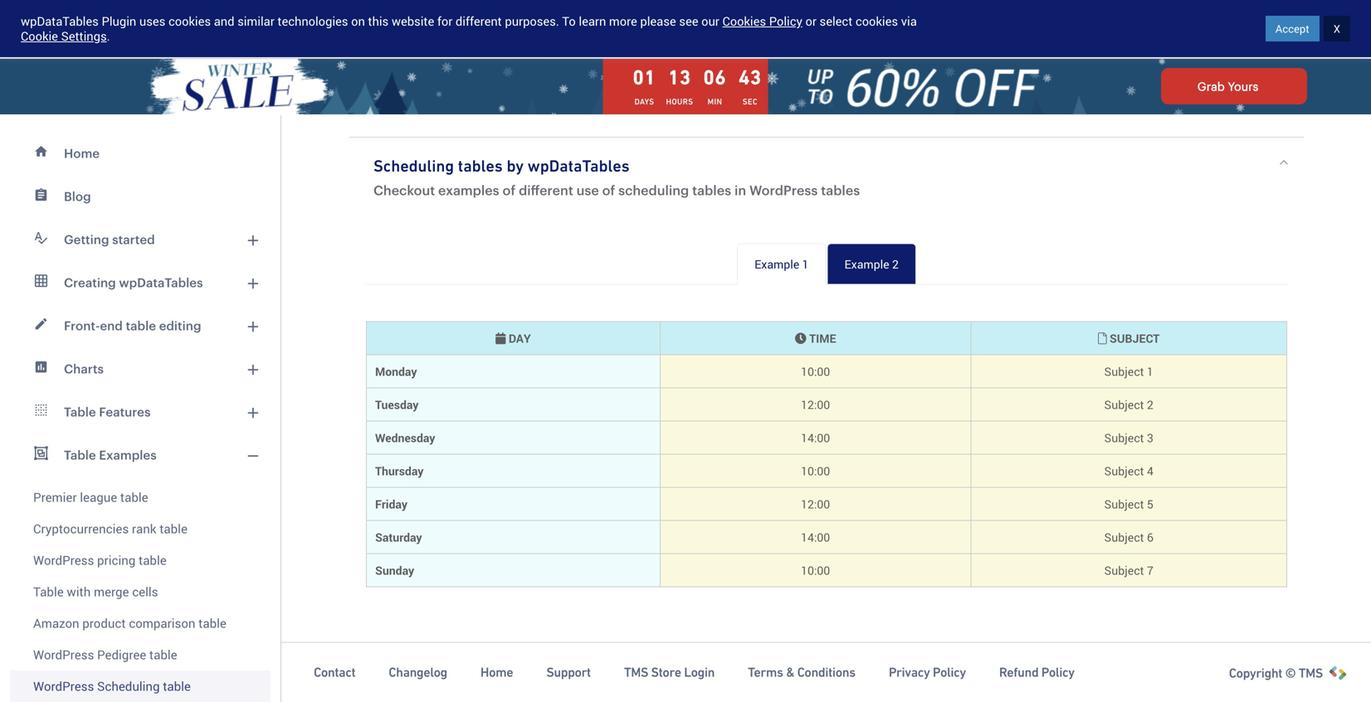 Task type: describe. For each thing, give the bounding box(es) containing it.
conditions
[[797, 666, 855, 681]]

copyright © tms
[[1229, 666, 1323, 681]]

subject 1
[[1104, 364, 1153, 380]]

privacy
[[889, 666, 930, 681]]

website
[[392, 13, 434, 29]]

example for example 1
[[754, 256, 799, 272]]

wpdatatables plugin uses cookies and similar technologies on this website for different purposes. to learn more please see our cookies policy or select cookies via cookie settings .
[[21, 13, 917, 44]]

tms store login link
[[624, 665, 715, 682]]

refund
[[999, 666, 1039, 681]]

grab
[[1197, 80, 1225, 93]]

accept
[[1275, 21, 1309, 36]]

on
[[351, 13, 365, 29]]

cookie
[[21, 28, 58, 44]]

terms & conditions
[[748, 666, 855, 681]]

subject
[[1107, 331, 1160, 346]]

premier
[[33, 489, 77, 506]]

different inside wpdatatables plugin uses cookies and similar technologies on this website for different purposes. to learn more please see our cookies policy or select cookies via cookie settings .
[[456, 13, 502, 29]]

accept button
[[1265, 16, 1319, 41]]

x button
[[1324, 16, 1350, 41]]

changelog link
[[389, 665, 447, 682]]

subject for subject 6
[[1104, 530, 1144, 546]]

wordpress inside scheduling tables by wpdatatables checkout examples of different use of scheduling tables in wordpress tables
[[749, 183, 818, 198]]

subject for subject 7
[[1104, 563, 1144, 579]]

subject for subject 3
[[1104, 430, 1144, 446]]

example 2 link
[[827, 244, 916, 285]]

4
[[1147, 464, 1153, 479]]

get started
[[1248, 21, 1307, 37]]

tuesday
[[375, 397, 419, 413]]

0 horizontal spatial tables
[[458, 156, 503, 176]]

cookie settings button
[[21, 28, 107, 44]]

comparison
[[129, 615, 195, 632]]

examples
[[99, 448, 157, 463]]

06
[[703, 66, 726, 89]]

examples
[[438, 183, 499, 198]]

monday
[[375, 364, 417, 380]]

privacy policy link
[[889, 665, 966, 682]]

see
[[679, 13, 698, 29]]

similar
[[237, 13, 274, 29]]

0 horizontal spatial home
[[64, 146, 100, 161]]

subject for subject 1
[[1104, 364, 1144, 380]]

started
[[1269, 21, 1307, 37]]

0 horizontal spatial tms
[[624, 666, 648, 681]]

league
[[80, 489, 117, 506]]

wordpress scheduling table link
[[10, 671, 271, 703]]

in
[[734, 183, 746, 198]]

checkout
[[373, 183, 435, 198]]

2 for subject 2
[[1147, 397, 1153, 413]]

wordpress pricing table
[[33, 552, 167, 569]]

merge
[[94, 584, 129, 601]]

cookies
[[722, 13, 766, 29]]

example 1 link
[[737, 244, 826, 285]]

grab yours link
[[1161, 68, 1307, 105]]

front-end table editing
[[64, 319, 201, 333]]

1 horizontal spatial wordpress scheduling table
[[349, 49, 758, 87]]

wpdatatables inside scheduling tables by wpdatatables checkout examples of different use of scheduling tables in wordpress tables
[[528, 156, 630, 176]]

policy inside wpdatatables plugin uses cookies and similar technologies on this website for different purposes. to learn more please see our cookies policy or select cookies via cookie settings .
[[769, 13, 802, 29]]

contact
[[314, 666, 355, 681]]

table right "end"
[[126, 319, 156, 333]]

10:00 for subject 4
[[801, 464, 830, 479]]

policy for privacy policy
[[933, 666, 966, 681]]

this
[[368, 13, 389, 29]]

thursday
[[375, 464, 424, 479]]

7
[[1147, 563, 1153, 579]]

amazon product comparison table
[[33, 615, 226, 632]]

editing
[[159, 319, 201, 333]]

1 for subject 1
[[1147, 364, 1153, 380]]

table with merge cells link
[[10, 577, 271, 608]]

end
[[100, 319, 123, 333]]

blog
[[64, 189, 91, 204]]

43
[[739, 66, 762, 89]]

contact link
[[314, 665, 355, 682]]

1 vertical spatial home link
[[480, 665, 513, 682]]

example for example 2
[[844, 256, 889, 272]]

table for table features
[[64, 405, 96, 420]]

charts
[[64, 362, 104, 376]]

example 2
[[844, 256, 899, 272]]

terms
[[748, 666, 783, 681]]

front-
[[64, 319, 100, 333]]

14:00 for subject 6
[[801, 530, 830, 546]]

wordpress for "wordpress scheduling table" "link"
[[33, 678, 94, 695]]

©
[[1285, 666, 1296, 681]]

privacy policy
[[889, 666, 966, 681]]

subject 3
[[1104, 430, 1153, 446]]

table up min
[[685, 49, 758, 87]]

blog link
[[10, 175, 271, 218]]

scheduling inside "link"
[[97, 678, 160, 695]]

yours
[[1228, 80, 1258, 93]]

sec
[[743, 97, 758, 107]]

0 vertical spatial home link
[[10, 132, 271, 175]]

wpdatatables - tables and charts manager wordpress plugin image
[[17, 14, 175, 44]]

subject 2
[[1104, 397, 1153, 413]]

clock full image
[[795, 333, 806, 345]]

learn
[[579, 13, 606, 29]]

or
[[805, 13, 817, 29]]

creating
[[64, 276, 116, 290]]

friday
[[375, 497, 407, 512]]

subject for subject 4
[[1104, 464, 1144, 479]]

premier league table
[[33, 489, 148, 506]]

2 cookies from the left
[[856, 13, 898, 29]]

wordpress pricing table link
[[10, 545, 271, 577]]

sunday
[[375, 563, 414, 579]]



Task type: locate. For each thing, give the bounding box(es) containing it.
0 horizontal spatial cookies
[[168, 13, 211, 29]]

table
[[64, 405, 96, 420], [64, 448, 96, 463], [33, 584, 64, 601]]

charts link
[[10, 348, 271, 391]]

tables left in
[[692, 183, 731, 198]]

subject up subject 2
[[1104, 364, 1144, 380]]

1 14:00 from the top
[[801, 430, 830, 446]]

home up blog
[[64, 146, 100, 161]]

store
[[651, 666, 681, 681]]

tms store login
[[624, 666, 715, 681]]

wordpress down the 'website'
[[349, 49, 508, 87]]

policy for refund policy
[[1041, 666, 1075, 681]]

1 horizontal spatial example
[[844, 256, 889, 272]]

calendar image
[[496, 333, 506, 345]]

grab yours
[[1197, 80, 1258, 93]]

2 vertical spatial 10:00
[[801, 563, 830, 579]]

table left with
[[33, 584, 64, 601]]

different inside scheduling tables by wpdatatables checkout examples of different use of scheduling tables in wordpress tables
[[519, 183, 573, 198]]

1 horizontal spatial policy
[[933, 666, 966, 681]]

getting
[[64, 232, 109, 247]]

12:00 for subject 2
[[801, 397, 830, 413]]

1 horizontal spatial home link
[[480, 665, 513, 682]]

1 vertical spatial 10:00
[[801, 464, 830, 479]]

wordpress inside "wordpress scheduling table" "link"
[[33, 678, 94, 695]]

to
[[562, 13, 576, 29]]

1 for example 1
[[802, 256, 809, 272]]

more
[[609, 13, 637, 29]]

of right use
[[602, 183, 615, 198]]

day
[[506, 331, 531, 346]]

0 vertical spatial home
[[64, 146, 100, 161]]

and
[[214, 13, 234, 29]]

file thin image
[[1098, 333, 1107, 345]]

features
[[99, 405, 151, 420]]

subject for subject 5
[[1104, 497, 1144, 512]]

4 subject from the top
[[1104, 464, 1144, 479]]

12:00 for subject 5
[[801, 497, 830, 512]]

different
[[456, 13, 502, 29], [519, 183, 573, 198]]

subject for subject 2
[[1104, 397, 1144, 413]]

0 horizontal spatial example
[[754, 256, 799, 272]]

1 left example 2 link
[[802, 256, 809, 272]]

subject left 7
[[1104, 563, 1144, 579]]

0 vertical spatial table
[[64, 405, 96, 420]]

wordpress for wordpress pricing table link
[[33, 552, 94, 569]]

6 subject from the top
[[1104, 530, 1144, 546]]

wpdatatables inside wpdatatables plugin uses cookies and similar technologies on this website for different purposes. to learn more please see our cookies policy or select cookies via cookie settings .
[[21, 13, 99, 29]]

refund policy
[[999, 666, 1075, 681]]

cryptocurrencies rank table link
[[10, 514, 271, 545]]

table down comparison in the bottom left of the page
[[149, 647, 177, 664]]

subject left 3
[[1104, 430, 1144, 446]]

home link up blog
[[10, 132, 271, 175]]

0 horizontal spatial 2
[[892, 256, 899, 272]]

0 horizontal spatial scheduling
[[97, 678, 160, 695]]

2 horizontal spatial policy
[[1041, 666, 1075, 681]]

scheduling up checkout at the top left of page
[[373, 156, 454, 176]]

hours
[[666, 97, 693, 107]]

2 10:00 from the top
[[801, 464, 830, 479]]

wordpress scheduling table down "to"
[[349, 49, 758, 87]]

tables up example 2 link
[[821, 183, 860, 198]]

1 vertical spatial wordpress scheduling table
[[33, 678, 191, 695]]

0 vertical spatial wordpress scheduling table
[[349, 49, 758, 87]]

1 horizontal spatial home
[[480, 666, 513, 681]]

table
[[685, 49, 758, 87], [126, 319, 156, 333], [120, 489, 148, 506], [160, 521, 187, 538], [139, 552, 167, 569], [198, 615, 226, 632], [149, 647, 177, 664], [163, 678, 191, 695]]

table features
[[64, 405, 151, 420]]

1 subject from the top
[[1104, 364, 1144, 380]]

wordpress up with
[[33, 552, 94, 569]]

technologies
[[278, 13, 348, 29]]

1 inside the example 1 link
[[802, 256, 809, 272]]

0 horizontal spatial wpdatatables
[[21, 13, 99, 29]]

table for table with merge cells
[[33, 584, 64, 601]]

of down by
[[503, 183, 516, 198]]

0 vertical spatial 10:00
[[801, 364, 830, 380]]

Search form search field
[[349, 17, 905, 40]]

table right rank
[[160, 521, 187, 538]]

home link left support 'link'
[[480, 665, 513, 682]]

10:00
[[801, 364, 830, 380], [801, 464, 830, 479], [801, 563, 830, 579]]

1 vertical spatial table
[[64, 448, 96, 463]]

1 vertical spatial 1
[[1147, 364, 1153, 380]]

pedigree
[[97, 647, 146, 664]]

policy right refund
[[1041, 666, 1075, 681]]

2 horizontal spatial scheduling
[[516, 49, 677, 87]]

5
[[1147, 497, 1153, 512]]

1 horizontal spatial different
[[519, 183, 573, 198]]

0 vertical spatial 2
[[892, 256, 899, 272]]

2 14:00 from the top
[[801, 530, 830, 546]]

pricing
[[97, 552, 136, 569]]

2 subject from the top
[[1104, 397, 1144, 413]]

wordpress down 'wordpress pedigree table'
[[33, 678, 94, 695]]

please
[[640, 13, 676, 29]]

1 10:00 from the top
[[801, 364, 830, 380]]

0 vertical spatial wpdatatables
[[21, 13, 99, 29]]

login
[[684, 666, 715, 681]]

1 horizontal spatial scheduling
[[373, 156, 454, 176]]

2 12:00 from the top
[[801, 497, 830, 512]]

select
[[820, 13, 853, 29]]

2 vertical spatial table
[[33, 584, 64, 601]]

subject left 4
[[1104, 464, 1144, 479]]

wordpress down amazon
[[33, 647, 94, 664]]

subject 5
[[1104, 497, 1153, 512]]

example 1
[[754, 256, 809, 272]]

0 vertical spatial 1
[[802, 256, 809, 272]]

1 horizontal spatial tables
[[692, 183, 731, 198]]

tables up the examples
[[458, 156, 503, 176]]

saturday
[[375, 530, 422, 546]]

0 vertical spatial 12:00
[[801, 397, 830, 413]]

1 horizontal spatial cookies
[[856, 13, 898, 29]]

wordpress inside wordpress pricing table link
[[33, 552, 94, 569]]

table down the 'charts'
[[64, 405, 96, 420]]

x
[[1333, 21, 1340, 36]]

rank
[[132, 521, 156, 538]]

wpdatatables up use
[[528, 156, 630, 176]]

3 10:00 from the top
[[801, 563, 830, 579]]

1 horizontal spatial 2
[[1147, 397, 1153, 413]]

table up premier league table
[[64, 448, 96, 463]]

01
[[633, 66, 656, 89]]

10:00 for subject 1
[[801, 364, 830, 380]]

2 vertical spatial wpdatatables
[[119, 276, 203, 290]]

cookies left via
[[856, 13, 898, 29]]

1 vertical spatial home
[[480, 666, 513, 681]]

13
[[668, 66, 691, 89]]

subject down subject 1
[[1104, 397, 1144, 413]]

3 subject from the top
[[1104, 430, 1144, 446]]

for
[[437, 13, 453, 29]]

0 vertical spatial 14:00
[[801, 430, 830, 446]]

1 vertical spatial 14:00
[[801, 530, 830, 546]]

wednesday
[[375, 430, 435, 446]]

wordpress for wordpress pedigree table link
[[33, 647, 94, 664]]

1 vertical spatial 12:00
[[801, 497, 830, 512]]

0 horizontal spatial wordpress scheduling table
[[33, 678, 191, 695]]

policy right privacy
[[933, 666, 966, 681]]

copyright
[[1229, 666, 1282, 681]]

wordpress scheduling table
[[349, 49, 758, 87], [33, 678, 191, 695]]

0 vertical spatial different
[[456, 13, 502, 29]]

0 horizontal spatial different
[[456, 13, 502, 29]]

our
[[701, 13, 719, 29]]

2 horizontal spatial wpdatatables
[[528, 156, 630, 176]]

changelog
[[389, 666, 447, 681]]

subject left '6'
[[1104, 530, 1144, 546]]

wordpress pedigree table
[[33, 647, 177, 664]]

wpdatatables left .
[[21, 13, 99, 29]]

time
[[806, 331, 836, 346]]

getting started link
[[10, 218, 271, 261]]

7 subject from the top
[[1104, 563, 1144, 579]]

with
[[67, 584, 91, 601]]

14:00 for subject 3
[[801, 430, 830, 446]]

1 vertical spatial different
[[519, 183, 573, 198]]

6
[[1147, 530, 1153, 546]]

1 horizontal spatial 1
[[1147, 364, 1153, 380]]

purposes.
[[505, 13, 559, 29]]

wordpress scheduling table inside "link"
[[33, 678, 191, 695]]

1
[[802, 256, 809, 272], [1147, 364, 1153, 380]]

table examples
[[64, 448, 157, 463]]

1 horizontal spatial wpdatatables
[[119, 276, 203, 290]]

tms left store
[[624, 666, 648, 681]]

table up cells
[[139, 552, 167, 569]]

2 vertical spatial scheduling
[[97, 678, 160, 695]]

min
[[708, 97, 722, 107]]

settings
[[61, 28, 107, 44]]

0 horizontal spatial 1
[[802, 256, 809, 272]]

premier league table link
[[10, 477, 271, 514]]

&
[[786, 666, 794, 681]]

table up cryptocurrencies rank table link
[[120, 489, 148, 506]]

0 horizontal spatial home link
[[10, 132, 271, 175]]

1 horizontal spatial tms
[[1299, 666, 1323, 681]]

table features link
[[10, 391, 271, 434]]

scheduling tables by wpdatatables checkout examples of different use of scheduling tables in wordpress tables
[[373, 156, 860, 198]]

2 horizontal spatial tables
[[821, 183, 860, 198]]

1 12:00 from the top
[[801, 397, 830, 413]]

table for table examples
[[64, 448, 96, 463]]

scheduling down learn
[[516, 49, 677, 87]]

10:00 for subject 7
[[801, 563, 830, 579]]

1 cookies from the left
[[168, 13, 211, 29]]

table down wordpress pedigree table link
[[163, 678, 191, 695]]

support
[[546, 666, 591, 681]]

2 example from the left
[[844, 256, 889, 272]]

wordpress inside wordpress pedigree table link
[[33, 647, 94, 664]]

policy left "or"
[[769, 13, 802, 29]]

subject 6
[[1104, 530, 1153, 546]]

5 subject from the top
[[1104, 497, 1144, 512]]

12:00
[[801, 397, 830, 413], [801, 497, 830, 512]]

table right comparison in the bottom left of the page
[[198, 615, 226, 632]]

by
[[507, 156, 524, 176]]

2 for example 2
[[892, 256, 899, 272]]

cookies policy link
[[722, 13, 802, 29]]

1 horizontal spatial of
[[602, 183, 615, 198]]

0 horizontal spatial policy
[[769, 13, 802, 29]]

subject 7
[[1104, 563, 1153, 579]]

example
[[754, 256, 799, 272], [844, 256, 889, 272]]

subject left 5
[[1104, 497, 1144, 512]]

1 example from the left
[[754, 256, 799, 272]]

1 down subject
[[1147, 364, 1153, 380]]

home link
[[10, 132, 271, 175], [480, 665, 513, 682]]

scheduling down pedigree
[[97, 678, 160, 695]]

get
[[1248, 21, 1266, 37]]

2
[[892, 256, 899, 272], [1147, 397, 1153, 413]]

tms right ©
[[1299, 666, 1323, 681]]

2 of from the left
[[602, 183, 615, 198]]

days
[[634, 97, 654, 107]]

1 vertical spatial 2
[[1147, 397, 1153, 413]]

1 vertical spatial wpdatatables
[[528, 156, 630, 176]]

1 of from the left
[[503, 183, 516, 198]]

get started link
[[1201, 9, 1354, 49]]

cookies left and at the top left of page
[[168, 13, 211, 29]]

started
[[112, 232, 155, 247]]

table inside 'link'
[[64, 448, 96, 463]]

subject 4
[[1104, 464, 1153, 479]]

uses
[[139, 13, 165, 29]]

wpdatatables up editing
[[119, 276, 203, 290]]

tables
[[458, 156, 503, 176], [692, 183, 731, 198], [821, 183, 860, 198]]

0 horizontal spatial of
[[503, 183, 516, 198]]

different right for
[[456, 13, 502, 29]]

via
[[901, 13, 917, 29]]

wordpress right in
[[749, 183, 818, 198]]

scheduling inside scheduling tables by wpdatatables checkout examples of different use of scheduling tables in wordpress tables
[[373, 156, 454, 176]]

home left support 'link'
[[480, 666, 513, 681]]

1 vertical spatial scheduling
[[373, 156, 454, 176]]

0 vertical spatial scheduling
[[516, 49, 677, 87]]

wordpress scheduling table down 'wordpress pedigree table'
[[33, 678, 191, 695]]

table inside "link"
[[163, 678, 191, 695]]

different down by
[[519, 183, 573, 198]]



Task type: vqa. For each thing, say whether or not it's contained in the screenshot.


